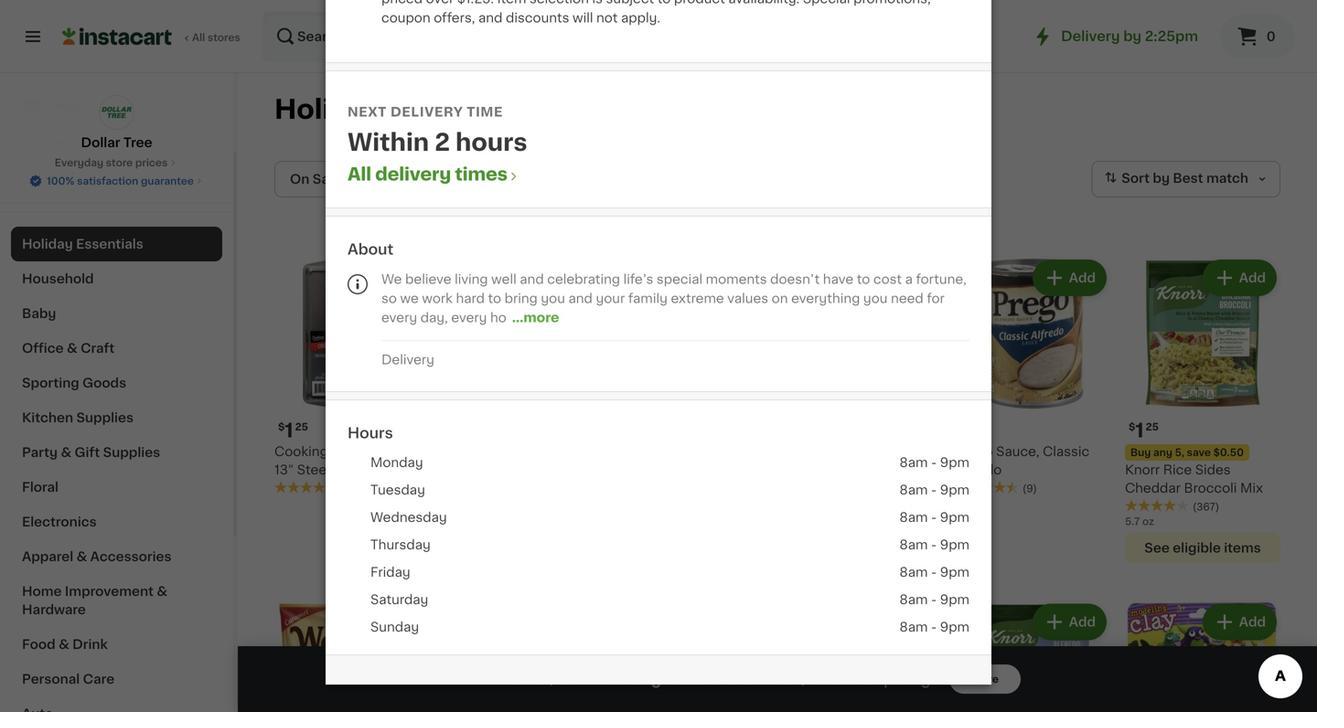 Task type: describe. For each thing, give the bounding box(es) containing it.
& inside home improvement & hardware
[[157, 585, 167, 598]]

hard
[[456, 292, 485, 305]]

prego
[[955, 446, 993, 458]]

thursday
[[371, 539, 431, 552]]

household link
[[11, 262, 222, 296]]

0
[[1267, 30, 1276, 43]]

delivery for next
[[391, 106, 463, 118]]

0 vertical spatial to
[[857, 273, 870, 286]]

kitchen
[[22, 412, 73, 424]]

buy for buy it again
[[51, 136, 77, 149]]

instacart logo image
[[62, 26, 172, 48]]

party & gift supplies link
[[11, 435, 222, 470]]

on
[[772, 292, 788, 305]]

classic
[[1043, 446, 1090, 458]]

office & craft
[[22, 342, 115, 355]]

2
[[435, 131, 450, 154]]

your
[[596, 292, 625, 305]]

9pm for friday
[[940, 566, 970, 579]]

day,
[[421, 311, 448, 324]]

food
[[22, 639, 55, 651]]

home improvement & hardware
[[22, 585, 167, 617]]

steel
[[297, 464, 330, 477]]

kitchen supplies
[[22, 412, 134, 424]]

holiday inside treatment tracker modal "dialog"
[[598, 672, 662, 687]]

everyday
[[55, 158, 103, 168]]

electronics link
[[11, 505, 222, 540]]

sides inside buy any 5, save $0.50 knorr pasta sides cheddar broccoli fusilli
[[862, 464, 898, 477]]

& for craft
[[67, 342, 77, 355]]

5, for buy any 5, save $0.50
[[1175, 448, 1185, 458]]

party & gift supplies
[[22, 446, 160, 459]]

vermicelli
[[505, 500, 568, 513]]

prices
[[135, 158, 168, 168]]

household
[[22, 273, 94, 285]]

gift
[[75, 446, 100, 459]]

food & drink link
[[11, 628, 222, 662]]

dollar tree link
[[81, 95, 152, 152]]

$ for buy any 5, save $0.50
[[1129, 422, 1136, 432]]

alfredo
[[955, 464, 1002, 477]]

0 horizontal spatial rice
[[445, 500, 473, 513]]

friday
[[371, 566, 410, 579]]

apparel
[[22, 551, 73, 564]]

0 button
[[1220, 15, 1295, 59]]

& for gift
[[61, 446, 71, 459]]

sides for knorr rice sides cheddar broccoli mix
[[1195, 464, 1231, 477]]

8am - 9pm for sunday
[[900, 621, 970, 634]]

home
[[22, 585, 62, 598]]

floral
[[22, 481, 59, 494]]

kitchen supplies link
[[11, 401, 222, 435]]

1 for buy
[[1136, 421, 1144, 440]]

monday
[[371, 456, 423, 469]]

on sale button
[[274, 161, 357, 198]]

next delivery time
[[348, 106, 503, 118]]

- for sunday
[[931, 621, 937, 634]]

- for saturday
[[931, 594, 937, 607]]

about
[[348, 242, 394, 257]]

items for knorr rice sides cheddar broccoli mix
[[1224, 542, 1261, 555]]

holiday essentials main content
[[238, 73, 1317, 713]]


[[508, 171, 520, 183]]

prego sauce, classic alfredo
[[955, 446, 1090, 477]]

more button
[[949, 665, 1021, 694]]

•
[[753, 672, 759, 687]]

knorr inside buy any 5, save $0.50 knorr pasta sides cheddar broccoli fusilli
[[785, 464, 820, 477]]

pans
[[382, 464, 413, 477]]

celebrating
[[547, 273, 620, 286]]

accessories
[[90, 551, 172, 564]]

hardware
[[22, 604, 86, 617]]

oz
[[1143, 517, 1155, 527]]

100% satisfaction guarantee button
[[28, 170, 205, 188]]

2 every from the left
[[451, 311, 487, 324]]

well
[[491, 273, 517, 286]]

buy any 5, save $0.50
[[1131, 448, 1244, 458]]

values
[[728, 292, 769, 305]]

dollar tree logo image
[[99, 95, 134, 130]]

hours
[[348, 426, 393, 441]]

$5
[[546, 672, 567, 687]]

1 vertical spatial holiday
[[22, 238, 73, 251]]

8am for friday
[[900, 566, 928, 579]]

baby
[[22, 307, 56, 320]]

we believe living well and celebrating life's special moments doesn't have to cost a fortune, so we work hard to bring you and your family extreme values on everything you need for every day, every ho
[[381, 273, 967, 324]]

broccoli inside knorr rice sides cheddar broccoli mix
[[1184, 482, 1237, 495]]

0 vertical spatial holiday
[[274, 97, 383, 123]]

cooking
[[274, 446, 328, 458]]

fusilli
[[900, 482, 936, 495]]

25 for buy
[[1146, 422, 1159, 432]]

0 horizontal spatial and
[[520, 273, 544, 286]]

pasta inside buy any 5, save $0.50 knorr pasta sides cheddar broccoli fusilli
[[823, 464, 859, 477]]

craft
[[81, 342, 115, 355]]

shop
[[51, 100, 85, 113]]

special
[[657, 273, 703, 286]]

eligible for knorr rice sides cheddar broccoli mix
[[1173, 542, 1221, 555]]

believe
[[405, 273, 451, 286]]

- for tuesday
[[931, 484, 937, 497]]

... more
[[512, 311, 559, 324]]

delivery by 2:25pm link
[[1032, 26, 1198, 48]]

0 horizontal spatial holiday essentials
[[22, 238, 143, 251]]

treatment tracker modal dialog
[[238, 647, 1317, 713]]

holiday essentials link
[[11, 227, 222, 262]]

wednesday
[[371, 511, 447, 524]]

qualify.
[[878, 672, 935, 687]]

5.7
[[1125, 517, 1140, 527]]

drink
[[72, 639, 108, 651]]

- for friday
[[931, 566, 937, 579]]

food & drink
[[22, 639, 108, 651]]

bring
[[505, 292, 538, 305]]

doesn't
[[770, 273, 820, 286]]

cost
[[874, 273, 902, 286]]

8am - 9pm for friday
[[900, 566, 970, 579]]

personal care link
[[11, 662, 222, 697]]

delivery by 2:25pm
[[1061, 30, 1198, 43]]

office & craft link
[[11, 331, 222, 366]]

8am - 9pm for tuesday
[[900, 484, 970, 497]]

any for buy any 5, save $0.50 knorr pasta sides cheddar broccoli fusilli
[[813, 448, 832, 458]]

care
[[83, 673, 115, 686]]

have
[[823, 273, 854, 286]]

$0.50 for buy any 5, save $0.50 knorr pasta sides cheddar broccoli fusilli
[[873, 448, 904, 458]]

family
[[628, 292, 668, 305]]

broccoli inside buy any 5, save $0.50 knorr pasta sides cheddar broccoli fusilli
[[844, 482, 897, 495]]

see for knorr rice sides cheddar broccoli mix
[[1145, 542, 1170, 555]]

apparel & accessories link
[[11, 540, 222, 575]]

again
[[92, 136, 129, 149]]

save for buy any 5, save $0.50
[[1187, 448, 1211, 458]]

blend
[[484, 519, 521, 532]]

life's
[[624, 273, 653, 286]]

1 vertical spatial essentials
[[76, 238, 143, 251]]

need
[[891, 292, 924, 305]]

8am for tuesday
[[900, 484, 928, 497]]

cheddar inside knorr rice sides cheddar broccoli mix
[[1125, 482, 1181, 495]]

get
[[512, 672, 543, 687]]



Task type: locate. For each thing, give the bounding box(es) containing it.
2 $ from the left
[[1129, 422, 1136, 432]]

4 9pm from the top
[[940, 539, 970, 552]]

0 horizontal spatial any
[[813, 448, 832, 458]]

-
[[931, 456, 937, 469], [931, 484, 937, 497], [931, 511, 937, 524], [931, 539, 937, 552], [931, 566, 937, 579], [931, 594, 937, 607], [931, 621, 937, 634]]

0 horizontal spatial see
[[804, 542, 830, 555]]

delivery down within 2 hours
[[375, 166, 451, 183]]

buy any 5, save $0.50 knorr pasta sides cheddar broccoli fusilli
[[785, 448, 936, 495]]

1 every from the left
[[381, 311, 417, 324]]

and down the celebrating
[[569, 292, 593, 305]]

essentials up "2"
[[389, 97, 533, 123]]

$ for cooking concepts 9" x 13" steel cookie pans
[[278, 422, 285, 432]]

save
[[847, 448, 871, 458], [1187, 448, 1211, 458]]

6 - from the top
[[931, 594, 937, 607]]

2 8am - 9pm from the top
[[900, 484, 970, 497]]

essentials up the household link on the top of the page
[[76, 238, 143, 251]]

buy for buy any 5, save $0.50
[[1131, 448, 1151, 458]]

1 8am from the top
[[900, 456, 928, 469]]

all delivery times 
[[348, 166, 520, 183]]

$0.50 up fusilli
[[873, 448, 904, 458]]

0 vertical spatial holiday essentials
[[274, 97, 533, 123]]

5 9pm from the top
[[940, 566, 970, 579]]

2 you from the left
[[864, 292, 888, 305]]

holiday right off
[[598, 672, 662, 687]]

1 vertical spatial all
[[348, 166, 371, 183]]

& left gift
[[61, 446, 71, 459]]

1 horizontal spatial items
[[1224, 542, 1261, 555]]

3 9pm from the top
[[940, 511, 970, 524]]

personal care
[[22, 673, 115, 686]]

time
[[467, 106, 503, 118]]

8am for wednesday
[[900, 511, 928, 524]]

2 8am from the top
[[900, 484, 928, 497]]

see down buy any 5, save $0.50 knorr pasta sides cheddar broccoli fusilli
[[804, 542, 830, 555]]

3 8am - 9pm from the top
[[900, 511, 970, 524]]

- for monday
[[931, 456, 937, 469]]

2 save from the left
[[1187, 448, 1211, 458]]

rice
[[483, 464, 512, 477], [1163, 464, 1192, 477], [445, 500, 473, 513]]

2 broccoli from the left
[[1184, 482, 1237, 495]]

5 - from the top
[[931, 566, 937, 579]]

all inside the all delivery times 
[[348, 166, 371, 183]]

more
[[971, 675, 999, 685]]

add button
[[354, 262, 424, 295], [524, 262, 595, 295], [694, 262, 765, 295], [864, 262, 935, 295], [1034, 262, 1105, 295], [1205, 262, 1275, 295], [354, 606, 424, 639], [864, 606, 935, 639], [1034, 606, 1105, 639], [1205, 606, 1275, 639]]

to right $25.00
[[857, 672, 874, 687]]

to
[[857, 273, 870, 286], [488, 292, 501, 305], [857, 672, 874, 687]]

2 1 from the left
[[1136, 421, 1144, 440]]

1 knorr from the left
[[445, 464, 480, 477]]

1 vertical spatial to
[[488, 292, 501, 305]]

holiday essentials inside main content
[[274, 97, 533, 123]]

2 $ 1 25 from the left
[[1129, 421, 1159, 440]]

1 horizontal spatial see
[[1145, 542, 1170, 555]]

1 horizontal spatial broccoli
[[1184, 482, 1237, 495]]

7 8am - 9pm from the top
[[900, 621, 970, 634]]

7 8am from the top
[[900, 621, 928, 634]]

9pm for tuesday
[[940, 484, 970, 497]]

items down mix
[[1224, 542, 1261, 555]]

holiday up household
[[22, 238, 73, 251]]

sale
[[313, 173, 341, 186]]

0 horizontal spatial you
[[541, 292, 565, 305]]

8am for monday
[[900, 456, 928, 469]]

0 horizontal spatial eligible
[[833, 542, 881, 555]]

3 knorr from the left
[[1125, 464, 1160, 477]]

eligible down (367)
[[1173, 542, 1221, 555]]

improvement
[[65, 585, 154, 598]]

items for knorr pasta sides cheddar broccoli fusilli
[[884, 542, 921, 555]]

sides for knorr rice sides chicken long grain rice and vermicelli pasta blend
[[515, 464, 550, 477]]

2 - from the top
[[931, 484, 937, 497]]

0 horizontal spatial cheddar
[[785, 482, 841, 495]]

$0.50 inside buy any 5, save $0.50 knorr pasta sides cheddar broccoli fusilli
[[873, 448, 904, 458]]

office
[[22, 342, 64, 355]]

sides inside knorr rice sides cheddar broccoli mix
[[1195, 464, 1231, 477]]

knorr for knorr rice sides cheddar broccoli mix
[[1125, 464, 1160, 477]]

holiday essentials up "within"
[[274, 97, 533, 123]]

eligible down buy any 5, save $0.50 knorr pasta sides cheddar broccoli fusilli
[[833, 542, 881, 555]]

every down we
[[381, 311, 417, 324]]

2 horizontal spatial knorr
[[1125, 464, 1160, 477]]

apparel & accessories
[[22, 551, 172, 564]]

& right apparel
[[76, 551, 87, 564]]

25 up cooking
[[295, 422, 308, 432]]

1 horizontal spatial $
[[1129, 422, 1136, 432]]

0 horizontal spatial delivery
[[381, 354, 434, 366]]

see down oz
[[1145, 542, 1170, 555]]

2 items from the left
[[1224, 542, 1261, 555]]

1 9pm from the top
[[940, 456, 970, 469]]

broccoli left fusilli
[[844, 482, 897, 495]]

all left stores
[[192, 32, 205, 43]]

supplies down goods
[[76, 412, 134, 424]]

1 vertical spatial supplies
[[103, 446, 160, 459]]

5 8am from the top
[[900, 566, 928, 579]]

2 vertical spatial holiday
[[598, 672, 662, 687]]

lists
[[51, 173, 83, 186]]

2 see eligible items from the left
[[1145, 542, 1261, 555]]

save for buy any 5, save $0.50 knorr pasta sides cheddar broccoli fusilli
[[847, 448, 871, 458]]

0 horizontal spatial save
[[847, 448, 871, 458]]

1 broccoli from the left
[[844, 482, 897, 495]]

& down 'accessories'
[[157, 585, 167, 598]]

see for knorr pasta sides cheddar broccoli fusilli
[[804, 542, 830, 555]]

- for wednesday
[[931, 511, 937, 524]]

1 horizontal spatial every
[[451, 311, 487, 324]]

so
[[381, 292, 397, 305]]

tree
[[123, 136, 152, 149]]

0 vertical spatial essentials
[[389, 97, 533, 123]]

3 - from the top
[[931, 511, 937, 524]]

1 horizontal spatial you
[[864, 292, 888, 305]]

any inside buy any 5, save $0.50 knorr pasta sides cheddar broccoli fusilli
[[813, 448, 832, 458]]

electronics
[[22, 516, 97, 529]]

8am for thursday
[[900, 539, 928, 552]]

work
[[422, 292, 453, 305]]

4 8am - 9pm from the top
[[900, 539, 970, 552]]

a
[[905, 273, 913, 286]]

$ 1 25 for buy
[[1129, 421, 1159, 440]]

delivery left by
[[1061, 30, 1120, 43]]

all for delivery
[[348, 166, 371, 183]]

1 horizontal spatial rice
[[483, 464, 512, 477]]

all right the sale
[[348, 166, 371, 183]]

$
[[278, 422, 285, 432], [1129, 422, 1136, 432]]

off
[[571, 672, 594, 687]]

sides inside knorr rice sides chicken long grain rice and vermicelli pasta blend
[[515, 464, 550, 477]]

25 for cooking
[[295, 422, 308, 432]]

2 horizontal spatial holiday
[[598, 672, 662, 687]]

1 horizontal spatial any
[[1154, 448, 1173, 458]]

6 8am - 9pm from the top
[[900, 594, 970, 607]]

0 vertical spatial delivery
[[1061, 30, 1120, 43]]

sporting goods
[[22, 377, 126, 390]]

cooking concepts 9" x 13" steel cookie pans
[[274, 446, 423, 477]]

2 horizontal spatial essentials
[[665, 672, 749, 687]]

delivery up within 2 hours
[[391, 106, 463, 118]]

0 horizontal spatial holiday
[[22, 238, 73, 251]]

see
[[804, 542, 830, 555], [1145, 542, 1170, 555]]

3 sides from the left
[[1195, 464, 1231, 477]]

1 vertical spatial delivery
[[381, 354, 434, 366]]

0 horizontal spatial broccoli
[[844, 482, 897, 495]]

pasta inside knorr rice sides chicken long grain rice and vermicelli pasta blend
[[445, 519, 480, 532]]

$25.00
[[798, 672, 853, 687]]

1 $0.50 from the left
[[873, 448, 904, 458]]

hours
[[456, 131, 527, 154]]

8am - 9pm for wednesday
[[900, 511, 970, 524]]

delivery inside the all delivery times 
[[375, 166, 451, 183]]

$ up buy any 5, save $0.50
[[1129, 422, 1136, 432]]

100% satisfaction guarantee
[[47, 176, 194, 186]]

delivery for delivery by 2:25pm
[[1061, 30, 1120, 43]]

guarantee
[[141, 176, 194, 186]]

7 - from the top
[[931, 621, 937, 634]]

0 horizontal spatial knorr
[[445, 464, 480, 477]]

1 cheddar from the left
[[785, 482, 841, 495]]

by
[[1124, 30, 1142, 43]]

2 horizontal spatial buy
[[1131, 448, 1151, 458]]

any for buy any 5, save $0.50
[[1154, 448, 1173, 458]]

25 up buy any 5, save $0.50
[[1146, 422, 1159, 432]]

sporting
[[22, 377, 79, 390]]

1 $ 1 25 from the left
[[278, 421, 308, 440]]

and
[[477, 500, 502, 513]]

$0.50 for buy any 5, save $0.50
[[1214, 448, 1244, 458]]

0 vertical spatial all
[[192, 32, 205, 43]]

1 horizontal spatial 5,
[[1175, 448, 1185, 458]]

5.7 oz
[[1125, 517, 1155, 527]]

0 vertical spatial delivery
[[391, 106, 463, 118]]

4 8am from the top
[[900, 539, 928, 552]]


[[348, 274, 368, 295]]

8am - 9pm for saturday
[[900, 594, 970, 607]]

1 any from the left
[[813, 448, 832, 458]]

see eligible items button for knorr pasta sides cheddar broccoli fusilli
[[785, 533, 940, 564]]

rice down chicken
[[445, 500, 473, 513]]

1 25 from the left
[[295, 422, 308, 432]]

1 see from the left
[[804, 542, 830, 555]]

2 5, from the left
[[1175, 448, 1185, 458]]

items down fusilli
[[884, 542, 921, 555]]

more
[[524, 311, 559, 324]]

1 horizontal spatial eligible
[[1173, 542, 1221, 555]]

1 8am - 9pm from the top
[[900, 456, 970, 469]]

to inside treatment tracker modal "dialog"
[[857, 672, 874, 687]]

1 see eligible items button from the left
[[785, 533, 940, 564]]

& left craft
[[67, 342, 77, 355]]

knorr
[[445, 464, 480, 477], [785, 464, 820, 477], [1125, 464, 1160, 477]]

None search field
[[262, 11, 683, 62]]

broccoli up (367)
[[1184, 482, 1237, 495]]

store
[[106, 158, 133, 168]]

0 horizontal spatial all
[[192, 32, 205, 43]]

grain
[[536, 482, 570, 495]]

1 for cooking
[[285, 421, 293, 440]]

1 horizontal spatial and
[[569, 292, 593, 305]]

product group
[[274, 256, 430, 496], [445, 256, 600, 582], [615, 256, 770, 494], [785, 256, 940, 564], [955, 256, 1111, 511], [1125, 256, 1281, 564], [274, 601, 430, 713], [785, 601, 940, 713], [955, 601, 1111, 713], [1125, 601, 1281, 713]]

goods
[[82, 377, 126, 390]]

1 5, from the left
[[835, 448, 844, 458]]

1 vertical spatial and
[[569, 292, 593, 305]]

8am for saturday
[[900, 594, 928, 607]]

floral link
[[11, 470, 222, 505]]

delivery for all
[[375, 166, 451, 183]]

1 save from the left
[[847, 448, 871, 458]]

knorr inside knorr rice sides cheddar broccoli mix
[[1125, 464, 1160, 477]]

essentials inside treatment tracker modal "dialog"
[[665, 672, 749, 687]]

all stores
[[192, 32, 240, 43]]

0 vertical spatial pasta
[[823, 464, 859, 477]]

all stores link
[[62, 11, 242, 62]]

9pm for sunday
[[940, 621, 970, 634]]

1 horizontal spatial sides
[[862, 464, 898, 477]]

0 horizontal spatial essentials
[[76, 238, 143, 251]]

knorr inside knorr rice sides chicken long grain rice and vermicelli pasta blend
[[445, 464, 480, 477]]

save inside buy any 5, save $0.50 knorr pasta sides cheddar broccoli fusilli
[[847, 448, 871, 458]]

see eligible items for knorr rice sides cheddar broccoli mix
[[1145, 542, 1261, 555]]

everyday store prices
[[55, 158, 168, 168]]

eligible for knorr pasta sides cheddar broccoli fusilli
[[833, 542, 881, 555]]

6 8am from the top
[[900, 594, 928, 607]]

9pm for saturday
[[940, 594, 970, 607]]

rice inside knorr rice sides cheddar broccoli mix
[[1163, 464, 1192, 477]]

1 - from the top
[[931, 456, 937, 469]]

1 you from the left
[[541, 292, 565, 305]]

$ 1 25 for cooking
[[278, 421, 308, 440]]

1 horizontal spatial 1
[[1136, 421, 1144, 440]]

0 vertical spatial supplies
[[76, 412, 134, 424]]

1 horizontal spatial see eligible items
[[1145, 542, 1261, 555]]

holiday essentials up household
[[22, 238, 143, 251]]

delivery down day,
[[381, 354, 434, 366]]

sauce,
[[996, 446, 1040, 458]]

$0.50 up mix
[[1214, 448, 1244, 458]]

1 horizontal spatial holiday essentials
[[274, 97, 533, 123]]

0 horizontal spatial pasta
[[445, 519, 480, 532]]

supplies down kitchen supplies link at the left bottom
[[103, 446, 160, 459]]

delivery for delivery
[[381, 354, 434, 366]]

baby link
[[11, 296, 222, 331]]

2 25 from the left
[[1146, 422, 1159, 432]]

see eligible items for knorr pasta sides cheddar broccoli fusilli
[[804, 542, 921, 555]]

see eligible items down (367)
[[1145, 542, 1261, 555]]

0 horizontal spatial 5,
[[835, 448, 844, 458]]

2 9pm from the top
[[940, 484, 970, 497]]

next
[[348, 106, 387, 118]]

1 horizontal spatial $ 1 25
[[1129, 421, 1159, 440]]

9pm for wednesday
[[940, 511, 970, 524]]

9pm for thursday
[[940, 539, 970, 552]]

1 horizontal spatial all
[[348, 166, 371, 183]]

5, inside buy any 5, save $0.50 knorr pasta sides cheddar broccoli fusilli
[[835, 448, 844, 458]]

$ 1 25 up cooking
[[278, 421, 308, 440]]

rice for chicken
[[483, 464, 512, 477]]

1 up cooking
[[285, 421, 293, 440]]

7 9pm from the top
[[940, 621, 970, 634]]

shop link
[[11, 88, 222, 124]]

get $5 off holiday essentials • add $25.00 to qualify.
[[512, 672, 935, 687]]

add inside treatment tracker modal "dialog"
[[762, 672, 794, 687]]

2 knorr from the left
[[785, 464, 820, 477]]

all for stores
[[192, 32, 205, 43]]

2 vertical spatial to
[[857, 672, 874, 687]]

fortune,
[[916, 273, 967, 286]]

&
[[67, 342, 77, 355], [61, 446, 71, 459], [76, 551, 87, 564], [157, 585, 167, 598], [59, 639, 69, 651]]

dollar
[[81, 136, 120, 149]]

4 - from the top
[[931, 539, 937, 552]]

holiday essentials
[[274, 97, 533, 123], [22, 238, 143, 251]]

pasta
[[823, 464, 859, 477], [445, 519, 480, 532]]

1 horizontal spatial $0.50
[[1214, 448, 1244, 458]]

dollar tree
[[81, 136, 152, 149]]

to left cost
[[857, 273, 870, 286]]

you up more
[[541, 292, 565, 305]]

see eligible items button
[[785, 533, 940, 564], [1125, 533, 1281, 564]]

1 $ from the left
[[278, 422, 285, 432]]

1 horizontal spatial pasta
[[823, 464, 859, 477]]

buy inside buy any 5, save $0.50 knorr pasta sides cheddar broccoli fusilli
[[790, 448, 811, 458]]

0 horizontal spatial $0.50
[[873, 448, 904, 458]]

0 horizontal spatial see eligible items
[[804, 542, 921, 555]]

1 horizontal spatial delivery
[[1061, 30, 1120, 43]]

home improvement & hardware link
[[11, 575, 222, 628]]

0 horizontal spatial sides
[[515, 464, 550, 477]]

2 cheddar from the left
[[1125, 482, 1181, 495]]

1 horizontal spatial 25
[[1146, 422, 1159, 432]]

0 horizontal spatial 25
[[295, 422, 308, 432]]

& for accessories
[[76, 551, 87, 564]]

0 horizontal spatial items
[[884, 542, 921, 555]]

cheddar inside buy any 5, save $0.50 knorr pasta sides cheddar broccoli fusilli
[[785, 482, 841, 495]]

within 2 hours
[[348, 131, 527, 154]]

2 sides from the left
[[862, 464, 898, 477]]

see eligible items button for knorr rice sides cheddar broccoli mix
[[1125, 533, 1281, 564]]

2 see from the left
[[1145, 542, 1170, 555]]

- for thursday
[[931, 539, 937, 552]]

& for drink
[[59, 639, 69, 651]]

0 horizontal spatial see eligible items button
[[785, 533, 940, 564]]

1 horizontal spatial cheddar
[[1125, 482, 1181, 495]]

0 horizontal spatial 1
[[285, 421, 293, 440]]

$ up cooking
[[278, 422, 285, 432]]

...
[[512, 311, 524, 324]]

8am - 9pm for monday
[[900, 456, 970, 469]]

rice for cheddar
[[1163, 464, 1192, 477]]

knorr rice sides chicken long grain rice and vermicelli pasta blend
[[445, 464, 570, 532]]

0 horizontal spatial every
[[381, 311, 417, 324]]

$ 1 25 up buy any 5, save $0.50
[[1129, 421, 1159, 440]]

1 vertical spatial delivery
[[375, 166, 451, 183]]

25
[[295, 422, 308, 432], [1146, 422, 1159, 432]]

1 1 from the left
[[285, 421, 293, 440]]

2 vertical spatial essentials
[[665, 672, 749, 687]]

1 see eligible items from the left
[[804, 542, 921, 555]]

0 horizontal spatial $
[[278, 422, 285, 432]]

essentials left •
[[665, 672, 749, 687]]

1 horizontal spatial holiday
[[274, 97, 383, 123]]

see eligible items down buy any 5, save $0.50 knorr pasta sides cheddar broccoli fusilli
[[804, 542, 921, 555]]

to up ho
[[488, 292, 501, 305]]

6 9pm from the top
[[940, 594, 970, 607]]

cheddar
[[785, 482, 841, 495], [1125, 482, 1181, 495]]

8am for sunday
[[900, 621, 928, 634]]

long
[[500, 482, 533, 495]]

rice down buy any 5, save $0.50
[[1163, 464, 1192, 477]]

every down hard
[[451, 311, 487, 324]]

any
[[813, 448, 832, 458], [1154, 448, 1173, 458]]

holiday up "within"
[[274, 97, 383, 123]]

1 sides from the left
[[515, 464, 550, 477]]

1 horizontal spatial essentials
[[389, 97, 533, 123]]

2 any from the left
[[1154, 448, 1173, 458]]

1 vertical spatial pasta
[[445, 519, 480, 532]]

buy for buy any 5, save $0.50 knorr pasta sides cheddar broccoli fusilli
[[790, 448, 811, 458]]

2 horizontal spatial sides
[[1195, 464, 1231, 477]]

1 items from the left
[[884, 542, 921, 555]]

1 horizontal spatial buy
[[790, 448, 811, 458]]

1 eligible from the left
[[833, 542, 881, 555]]

5,
[[835, 448, 844, 458], [1175, 448, 1185, 458]]

you down cost
[[864, 292, 888, 305]]

we
[[381, 273, 402, 286]]

buy it again
[[51, 136, 129, 149]]

0 horizontal spatial buy
[[51, 136, 77, 149]]

1 horizontal spatial see eligible items button
[[1125, 533, 1281, 564]]

see eligible items button down buy any 5, save $0.50 knorr pasta sides cheddar broccoli fusilli
[[785, 533, 940, 564]]

see eligible items button down (367)
[[1125, 533, 1281, 564]]

0 vertical spatial and
[[520, 273, 544, 286]]

5 8am - 9pm from the top
[[900, 566, 970, 579]]

2 horizontal spatial rice
[[1163, 464, 1192, 477]]

2 see eligible items button from the left
[[1125, 533, 1281, 564]]

3 8am from the top
[[900, 511, 928, 524]]

and up the bring
[[520, 273, 544, 286]]

2 $0.50 from the left
[[1214, 448, 1244, 458]]

holiday
[[274, 97, 383, 123], [22, 238, 73, 251], [598, 672, 662, 687]]

and
[[520, 273, 544, 286], [569, 292, 593, 305]]

1 horizontal spatial save
[[1187, 448, 1211, 458]]

knorr for knorr rice sides chicken long grain rice and vermicelli pasta blend
[[445, 464, 480, 477]]

everyday store prices link
[[55, 156, 179, 170]]

1 horizontal spatial knorr
[[785, 464, 820, 477]]

& right food
[[59, 639, 69, 651]]

9pm for monday
[[940, 456, 970, 469]]

2 eligible from the left
[[1173, 542, 1221, 555]]

rice up long
[[483, 464, 512, 477]]

8am - 9pm for thursday
[[900, 539, 970, 552]]

5, for buy any 5, save $0.50 knorr pasta sides cheddar broccoli fusilli
[[835, 448, 844, 458]]

0 horizontal spatial $ 1 25
[[278, 421, 308, 440]]

1 up buy any 5, save $0.50
[[1136, 421, 1144, 440]]

1 vertical spatial holiday essentials
[[22, 238, 143, 251]]



Task type: vqa. For each thing, say whether or not it's contained in the screenshot.
BUY ANY 5, SAVE $0.50 KNORR PASTA SIDES CHEDDAR BROCCOLI FUSILLI on the right bottom of page
yes



